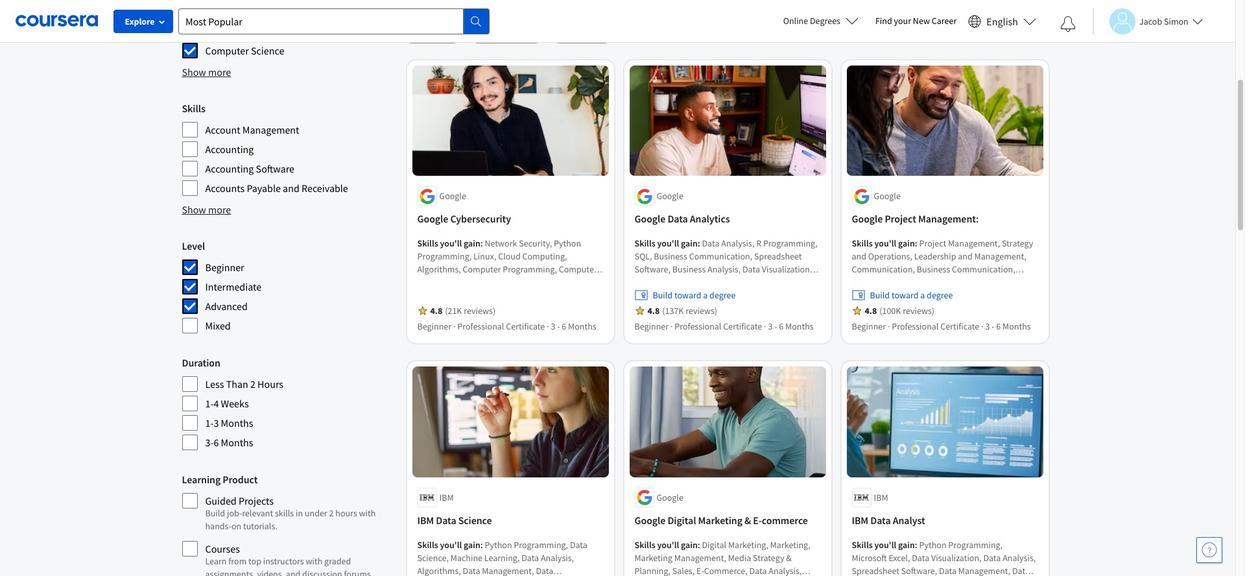 Task type: describe. For each thing, give the bounding box(es) containing it.
1 certificate from the left
[[506, 321, 545, 333]]

weeks
[[221, 397, 249, 410]]

toward for data
[[675, 290, 702, 301]]

with inside learn from top instructors with graded assignments, videos, and discussion forums.
[[306, 555, 323, 567]]

jacob simon
[[1140, 15, 1189, 27]]

new
[[914, 15, 931, 27]]

graded
[[325, 555, 351, 567]]

information technology
[[882, 1, 973, 13]]

and inside learn from top instructors with graded assignments, videos, and discussion forums.
[[286, 568, 301, 576]]

and inside 'skills' group
[[283, 182, 300, 195]]

- for google project management:
[[992, 321, 995, 333]]

1 show more button from the top
[[182, 64, 231, 80]]

learn
[[205, 555, 227, 567]]

security
[[418, 277, 449, 288]]

a for analytics
[[704, 290, 708, 301]]

e-
[[754, 514, 762, 527]]

duration group
[[182, 355, 394, 451]]

3-
[[205, 436, 214, 449]]

and right 'arts'
[[224, 5, 241, 18]]

information technology button
[[873, 0, 992, 18]]

professional for google project management:
[[892, 321, 939, 333]]

build for project
[[871, 290, 890, 301]]

data for analyst
[[871, 514, 891, 527]]

4.8 for google project management:
[[865, 305, 877, 317]]

show for second show more button from the bottom
[[182, 66, 206, 79]]

degree for analytics
[[710, 290, 736, 301]]

skills you'll gain : for ibm data science
[[418, 539, 485, 551]]

instructors
[[263, 555, 304, 567]]

1 4.8 from the left
[[431, 305, 443, 317]]

accounts
[[205, 182, 245, 195]]

skills
[[275, 507, 294, 519]]

What do you want to learn? text field
[[178, 8, 464, 34]]

intermediate inside "level" group
[[205, 280, 262, 293]]

in
[[296, 507, 303, 519]]

ibm data science
[[418, 514, 492, 527]]

1 horizontal spatial programming,
[[503, 264, 557, 275]]

show more for second show more button from the bottom
[[182, 66, 231, 79]]

assignments,
[[205, 568, 255, 576]]

learning product group
[[182, 472, 394, 576]]

top
[[249, 555, 261, 567]]

tutorials.
[[243, 520, 278, 532]]

skills you'll gain : for google digital marketing & e-commerce
[[635, 539, 702, 551]]

learning inside button
[[449, 1, 482, 13]]

1 horizontal spatial network
[[485, 238, 517, 249]]

more for second show more button from the bottom
[[208, 66, 231, 79]]

skills you'll gain : for ibm data analyst
[[852, 539, 920, 551]]

gain for ibm data analyst
[[899, 539, 916, 551]]

3 · from the left
[[671, 321, 673, 333]]

with inside build job-relevant skills in under 2 hours with hands-on tutorials.
[[359, 507, 376, 519]]

build inside build job-relevant skills in under 2 hours with hands-on tutorials.
[[205, 507, 225, 519]]

4.8 (137k reviews)
[[648, 305, 718, 317]]

jacob
[[1140, 15, 1163, 27]]

: for google digital marketing & e-commerce
[[698, 539, 701, 551]]

management:
[[919, 212, 979, 225]]

job-
[[227, 507, 242, 519]]

find your new career link
[[870, 13, 964, 29]]

arts
[[205, 5, 222, 18]]

4 · from the left
[[764, 321, 767, 333]]

online degrees
[[784, 15, 841, 27]]

: for ibm data analyst
[[916, 539, 918, 551]]

(137k
[[663, 305, 684, 317]]

software
[[256, 162, 295, 175]]

courses
[[205, 542, 240, 555]]

less than 2 hours
[[205, 378, 284, 391]]

than
[[226, 378, 248, 391]]

you'll down 'google cybersecurity'
[[440, 238, 462, 249]]

google left "cybersecurity"
[[418, 212, 449, 225]]

linux,
[[474, 251, 497, 262]]

4.8 (21k reviews)
[[431, 305, 496, 317]]

google project management: link
[[852, 211, 1039, 227]]

4.8 (100k reviews)
[[865, 305, 935, 317]]

google digital marketing & e-commerce link
[[635, 513, 821, 528]]

degrees
[[810, 15, 841, 27]]

ibm data analyst link
[[852, 513, 1039, 528]]

6 inside duration group
[[214, 436, 219, 449]]

you'll for ibm data science
[[440, 539, 462, 551]]

discussion
[[302, 568, 342, 576]]

beginner · professional certificate · 3 - 6 months for google project management:
[[852, 321, 1032, 333]]

google digital marketing & e-commerce
[[635, 514, 808, 527]]

language learning
[[410, 1, 482, 13]]

beginner down (100k
[[852, 321, 887, 333]]

- for google data analytics
[[775, 321, 778, 333]]

0 vertical spatial programming,
[[418, 251, 472, 262]]

beginner button
[[402, 23, 463, 43]]

google cybersecurity link
[[418, 211, 604, 227]]

simon
[[1165, 15, 1189, 27]]

degree for management:
[[927, 290, 953, 301]]

find your new career
[[876, 15, 957, 27]]

language
[[410, 1, 447, 13]]

and inside network security, python programming, linux, cloud computing, algorithms, computer programming, computer security incident management, cryptography, databases, leadership and management, network architecture, risk management, sql
[[505, 290, 519, 301]]

product
[[223, 473, 258, 486]]

1-3 months
[[205, 417, 253, 430]]

accounts payable and receivable
[[205, 182, 348, 195]]

reviews) for google project management:
[[903, 305, 935, 317]]

learning inside group
[[182, 473, 221, 486]]

more for first show more button from the bottom
[[208, 203, 231, 216]]

level
[[182, 239, 205, 252]]

less
[[205, 378, 224, 391]]

3-6 months
[[205, 436, 253, 449]]

build job-relevant skills in under 2 hours with hands-on tutorials.
[[205, 507, 376, 532]]

account
[[205, 123, 241, 136]]

online
[[784, 15, 809, 27]]

security,
[[519, 238, 552, 249]]

google project management:
[[852, 212, 979, 225]]

explore
[[125, 16, 155, 27]]

hours
[[336, 507, 357, 519]]

hours
[[258, 378, 284, 391]]

english
[[987, 15, 1019, 28]]

0 vertical spatial management,
[[484, 277, 536, 288]]

on
[[232, 520, 242, 532]]

computer science
[[205, 44, 284, 57]]

skills you'll gain : down 'google cybersecurity'
[[418, 238, 485, 249]]

google cybersecurity
[[418, 212, 511, 225]]

google up 'google cybersecurity'
[[440, 190, 466, 202]]

1 horizontal spatial science
[[459, 514, 492, 527]]

advanced
[[205, 300, 248, 313]]

intermediate button
[[469, 23, 545, 43]]

0 vertical spatial science
[[251, 44, 284, 57]]



Task type: vqa. For each thing, say whether or not it's contained in the screenshot.
toward related to Data
yes



Task type: locate. For each thing, give the bounding box(es) containing it.
english button
[[964, 0, 1042, 42]]

ibm
[[440, 492, 454, 503], [874, 492, 889, 503], [418, 514, 434, 527], [852, 514, 869, 527]]

1 vertical spatial programming,
[[503, 264, 557, 275]]

build toward a degree for data
[[653, 290, 736, 301]]

leadership
[[461, 290, 503, 301]]

2 show more from the top
[[182, 203, 231, 216]]

1 - from the left
[[558, 321, 560, 333]]

marketing
[[699, 514, 743, 527]]

show more button down accounts
[[182, 202, 231, 217]]

databases,
[[418, 290, 459, 301]]

skills you'll gain :
[[418, 238, 485, 249], [635, 238, 702, 249], [852, 238, 920, 249], [418, 539, 485, 551], [635, 539, 702, 551], [852, 539, 920, 551]]

1 vertical spatial 1-
[[205, 417, 214, 430]]

2 horizontal spatial computer
[[559, 264, 597, 275]]

learning up guided
[[182, 473, 221, 486]]

forums.
[[344, 568, 373, 576]]

1 professional from the left
[[458, 321, 504, 333]]

professional down architecture,
[[458, 321, 504, 333]]

network down databases,
[[418, 303, 450, 314]]

0 horizontal spatial degree
[[710, 290, 736, 301]]

1 a from the left
[[704, 290, 708, 301]]

beginner inside beginner button
[[410, 27, 445, 39]]

accounting software
[[205, 162, 295, 175]]

more down computer science
[[208, 66, 231, 79]]

beginner down language
[[410, 27, 445, 39]]

build up hands- on the left bottom
[[205, 507, 225, 519]]

1 horizontal spatial build toward a degree
[[871, 290, 953, 301]]

build toward a degree up 4.8 (137k reviews)
[[653, 290, 736, 301]]

2 right the than
[[250, 378, 256, 391]]

show notifications image
[[1061, 16, 1077, 32]]

intermediate inside 'button'
[[477, 27, 526, 39]]

2 inside duration group
[[250, 378, 256, 391]]

0 vertical spatial 2
[[250, 378, 256, 391]]

6 · from the left
[[982, 321, 984, 333]]

data for analytics
[[668, 212, 688, 225]]

gain for ibm data science
[[464, 539, 481, 551]]

1 vertical spatial intermediate
[[205, 280, 262, 293]]

0 vertical spatial more
[[208, 66, 231, 79]]

1-
[[205, 397, 214, 410], [205, 417, 214, 430]]

3 professional from the left
[[892, 321, 939, 333]]

4.8 left (137k
[[648, 305, 660, 317]]

gain up linux,
[[464, 238, 481, 249]]

you'll for ibm data analyst
[[875, 539, 897, 551]]

-
[[558, 321, 560, 333], [775, 321, 778, 333], [992, 321, 995, 333]]

beginner · professional certificate · 3 - 6 months down 4.8 (100k reviews)
[[852, 321, 1032, 333]]

1- up 3-
[[205, 417, 214, 430]]

1 horizontal spatial reviews)
[[686, 305, 718, 317]]

2 horizontal spatial professional
[[892, 321, 939, 333]]

0 horizontal spatial programming,
[[418, 251, 472, 262]]

0 horizontal spatial beginner · professional certificate · 3 - 6 months
[[418, 321, 597, 333]]

2 professional from the left
[[675, 321, 722, 333]]

a
[[704, 290, 708, 301], [921, 290, 926, 301]]

1 horizontal spatial beginner · professional certificate · 3 - 6 months
[[635, 321, 814, 333]]

gain down google data analytics
[[681, 238, 698, 249]]

2 accounting from the top
[[205, 162, 254, 175]]

:
[[481, 238, 483, 249], [698, 238, 701, 249], [916, 238, 918, 249], [481, 539, 483, 551], [698, 539, 701, 551], [916, 539, 918, 551]]

learning
[[449, 1, 482, 13], [182, 473, 221, 486]]

1 horizontal spatial certificate
[[724, 321, 763, 333]]

0 vertical spatial intermediate
[[477, 27, 526, 39]]

2 horizontal spatial data
[[871, 514, 891, 527]]

from
[[229, 555, 247, 567]]

under
[[305, 507, 328, 519]]

0 horizontal spatial build
[[205, 507, 225, 519]]

learning right language
[[449, 1, 482, 13]]

1 horizontal spatial 4.8
[[648, 305, 660, 317]]

1 horizontal spatial toward
[[892, 290, 919, 301]]

show more button down computer science
[[182, 64, 231, 80]]

you'll down digital
[[658, 539, 680, 551]]

2 show more button from the top
[[182, 202, 231, 217]]

2 a from the left
[[921, 290, 926, 301]]

gain
[[464, 238, 481, 249], [681, 238, 698, 249], [899, 238, 916, 249], [464, 539, 481, 551], [681, 539, 698, 551], [899, 539, 916, 551]]

skills for ibm data science
[[418, 539, 438, 551]]

: down marketing
[[698, 539, 701, 551]]

0 horizontal spatial learning
[[182, 473, 221, 486]]

1 horizontal spatial learning
[[449, 1, 482, 13]]

and
[[224, 5, 241, 18], [283, 182, 300, 195], [505, 290, 519, 301], [286, 568, 301, 576]]

you'll
[[440, 238, 462, 249], [658, 238, 680, 249], [875, 238, 897, 249], [440, 539, 462, 551], [658, 539, 680, 551], [875, 539, 897, 551]]

2 1- from the top
[[205, 417, 214, 430]]

1 horizontal spatial a
[[921, 290, 926, 301]]

google data analytics
[[635, 212, 730, 225]]

2 left hours
[[329, 507, 334, 519]]

sql
[[574, 303, 589, 314]]

find
[[876, 15, 893, 27]]

4.8 down databases,
[[431, 305, 443, 317]]

2 horizontal spatial build
[[871, 290, 890, 301]]

information
[[882, 1, 927, 13]]

skills group
[[182, 101, 394, 197]]

google left analytics
[[635, 212, 666, 225]]

skills you'll gain : for google project management:
[[852, 238, 920, 249]]

google up project
[[874, 190, 901, 202]]

show
[[182, 66, 206, 79], [182, 203, 206, 216]]

0 horizontal spatial intermediate
[[205, 280, 262, 293]]

0 vertical spatial show more
[[182, 66, 231, 79]]

certificate
[[506, 321, 545, 333], [724, 321, 763, 333], [941, 321, 980, 333]]

1 build toward a degree from the left
[[653, 290, 736, 301]]

degree up 4.8 (100k reviews)
[[927, 290, 953, 301]]

beginner · professional certificate · 3 - 6 months
[[418, 321, 597, 333], [635, 321, 814, 333], [852, 321, 1032, 333]]

ibm data analyst
[[852, 514, 926, 527]]

learning product
[[182, 473, 258, 486]]

: down analytics
[[698, 238, 701, 249]]

2 reviews) from the left
[[686, 305, 718, 317]]

programming,
[[418, 251, 472, 262], [503, 264, 557, 275]]

google left digital
[[635, 514, 666, 527]]

project
[[885, 212, 917, 225]]

5 · from the left
[[888, 321, 891, 333]]

show more for first show more button from the bottom
[[182, 203, 231, 216]]

and up risk
[[505, 290, 519, 301]]

beginner up advanced
[[205, 261, 244, 274]]

skills for google digital marketing & e-commerce
[[635, 539, 656, 551]]

1-4 weeks
[[205, 397, 249, 410]]

computing,
[[523, 251, 567, 262]]

you'll for google digital marketing & e-commerce
[[658, 539, 680, 551]]

: up linux,
[[481, 238, 483, 249]]

you'll for google data analytics
[[658, 238, 680, 249]]

beginner · professional certificate · 3 - 6 months down risk
[[418, 321, 597, 333]]

ibm data science link
[[418, 513, 604, 528]]

programming, down computing, in the top of the page
[[503, 264, 557, 275]]

reviews) down leadership
[[464, 305, 496, 317]]

skills for ibm data analyst
[[852, 539, 873, 551]]

professional down 4.8 (137k reviews)
[[675, 321, 722, 333]]

1 vertical spatial more
[[208, 203, 231, 216]]

algorithms,
[[418, 264, 461, 275]]

0 vertical spatial network
[[485, 238, 517, 249]]

architecture,
[[452, 303, 500, 314]]

1 toward from the left
[[675, 290, 702, 301]]

(21k
[[445, 305, 462, 317]]

python
[[554, 238, 582, 249]]

build toward a degree
[[653, 290, 736, 301], [871, 290, 953, 301]]

1 horizontal spatial data
[[668, 212, 688, 225]]

skills you'll gain : down ibm data analyst
[[852, 539, 920, 551]]

1 horizontal spatial build
[[653, 290, 673, 301]]

1 accounting from the top
[[205, 143, 254, 156]]

1 show more from the top
[[182, 66, 231, 79]]

0 horizontal spatial toward
[[675, 290, 702, 301]]

3 certificate from the left
[[941, 321, 980, 333]]

incident
[[451, 277, 482, 288]]

0 horizontal spatial a
[[704, 290, 708, 301]]

2 toward from the left
[[892, 290, 919, 301]]

payable
[[247, 182, 281, 195]]

your
[[895, 15, 912, 27]]

skills inside group
[[182, 102, 206, 115]]

reviews) for google data analytics
[[686, 305, 718, 317]]

2 horizontal spatial certificate
[[941, 321, 980, 333]]

show up level at top left
[[182, 203, 206, 216]]

degree up 4.8 (137k reviews)
[[710, 290, 736, 301]]

programming, up the algorithms,
[[418, 251, 472, 262]]

show down business
[[182, 66, 206, 79]]

2 show from the top
[[182, 203, 206, 216]]

1 horizontal spatial computer
[[463, 264, 501, 275]]

skills you'll gain : for google data analytics
[[635, 238, 702, 249]]

months
[[568, 321, 597, 333], [786, 321, 814, 333], [1003, 321, 1032, 333], [221, 417, 253, 430], [221, 436, 253, 449]]

cloud
[[498, 251, 521, 262]]

a up 4.8 (137k reviews)
[[704, 290, 708, 301]]

1 vertical spatial show
[[182, 203, 206, 216]]

beginner down (21k
[[418, 321, 452, 333]]

professional down 4.8 (100k reviews)
[[892, 321, 939, 333]]

·
[[454, 321, 456, 333], [547, 321, 549, 333], [671, 321, 673, 333], [764, 321, 767, 333], [888, 321, 891, 333], [982, 321, 984, 333]]

0 horizontal spatial computer
[[205, 44, 249, 57]]

computer up cryptography,
[[559, 264, 597, 275]]

skills you'll gain : down ibm data science
[[418, 539, 485, 551]]

1- down less
[[205, 397, 214, 410]]

risk
[[502, 303, 518, 314]]

1 vertical spatial with
[[306, 555, 323, 567]]

2 certificate from the left
[[724, 321, 763, 333]]

2 - from the left
[[775, 321, 778, 333]]

a up 4.8 (100k reviews)
[[921, 290, 926, 301]]

beginner · professional certificate · 3 - 6 months down 4.8 (137k reviews)
[[635, 321, 814, 333]]

1 vertical spatial management,
[[521, 290, 573, 301]]

you'll down ibm data science
[[440, 539, 462, 551]]

1- for 3
[[205, 417, 214, 430]]

you'll for google project management:
[[875, 238, 897, 249]]

accounting up accounts
[[205, 162, 254, 175]]

1 horizontal spatial intermediate
[[477, 27, 526, 39]]

gain down digital
[[681, 539, 698, 551]]

skills you'll gain : down google data analytics
[[635, 238, 702, 249]]

0 horizontal spatial 4.8
[[431, 305, 443, 317]]

you'll down google data analytics
[[658, 238, 680, 249]]

gain down analyst
[[899, 539, 916, 551]]

account management
[[205, 123, 299, 136]]

help center image
[[1202, 542, 1218, 558]]

data for science
[[436, 514, 457, 527]]

skills for google project management:
[[852, 238, 873, 249]]

: for google project management:
[[916, 238, 918, 249]]

2 vertical spatial management,
[[520, 303, 572, 314]]

guided
[[205, 494, 237, 507]]

mixed
[[205, 319, 231, 332]]

skills you'll gain : down digital
[[635, 539, 702, 551]]

0 horizontal spatial certificate
[[506, 321, 545, 333]]

1 horizontal spatial professional
[[675, 321, 722, 333]]

google up google data analytics
[[657, 190, 684, 202]]

and down software
[[283, 182, 300, 195]]

1 more from the top
[[208, 66, 231, 79]]

google
[[440, 190, 466, 202], [657, 190, 684, 202], [874, 190, 901, 202], [418, 212, 449, 225], [635, 212, 666, 225], [852, 212, 883, 225], [657, 492, 684, 503], [635, 514, 666, 527]]

accounting for accounting software
[[205, 162, 254, 175]]

3 inside duration group
[[214, 417, 219, 430]]

guided projects
[[205, 494, 274, 507]]

accounting for accounting
[[205, 143, 254, 156]]

0 vertical spatial with
[[359, 507, 376, 519]]

1 vertical spatial network
[[418, 303, 450, 314]]

1 horizontal spatial with
[[359, 507, 376, 519]]

hands-
[[205, 520, 232, 532]]

with up discussion
[[306, 555, 323, 567]]

&
[[745, 514, 752, 527]]

analytics
[[690, 212, 730, 225]]

build up (137k
[[653, 290, 673, 301]]

3 beginner · professional certificate · 3 - 6 months from the left
[[852, 321, 1032, 333]]

beginner inside "level" group
[[205, 261, 244, 274]]

(100k
[[880, 305, 902, 317]]

1 1- from the top
[[205, 397, 214, 410]]

and down instructors
[[286, 568, 301, 576]]

1 horizontal spatial -
[[775, 321, 778, 333]]

beginner · professional certificate · 3 - 6 months for google data analytics
[[635, 321, 814, 333]]

gain for google digital marketing & e-commerce
[[681, 539, 698, 551]]

0 horizontal spatial data
[[436, 514, 457, 527]]

1 vertical spatial show more button
[[182, 202, 231, 217]]

network up cloud
[[485, 238, 517, 249]]

1 beginner · professional certificate · 3 - 6 months from the left
[[418, 321, 597, 333]]

projects
[[239, 494, 274, 507]]

skills for google data analytics
[[635, 238, 656, 249]]

1 show from the top
[[182, 66, 206, 79]]

build for data
[[653, 290, 673, 301]]

gain for google project management:
[[899, 238, 916, 249]]

0 horizontal spatial with
[[306, 555, 323, 567]]

intermediate down language learning button
[[477, 27, 526, 39]]

commerce
[[762, 514, 808, 527]]

3 4.8 from the left
[[865, 305, 877, 317]]

google inside "link"
[[635, 212, 666, 225]]

show more down computer science
[[182, 66, 231, 79]]

2 4.8 from the left
[[648, 305, 660, 317]]

gain down project
[[899, 238, 916, 249]]

reviews) right (100k
[[903, 305, 935, 317]]

a for management:
[[921, 290, 926, 301]]

0 horizontal spatial -
[[558, 321, 560, 333]]

None search field
[[178, 8, 490, 34]]

skills you'll gain : down project
[[852, 238, 920, 249]]

0 horizontal spatial reviews)
[[464, 305, 496, 317]]

: for ibm data science
[[481, 539, 483, 551]]

0 vertical spatial 1-
[[205, 397, 214, 410]]

reviews) right (137k
[[686, 305, 718, 317]]

0 vertical spatial show more button
[[182, 64, 231, 80]]

gain for google data analytics
[[681, 238, 698, 249]]

4.8 for google data analytics
[[648, 305, 660, 317]]

analyst
[[893, 514, 926, 527]]

beginner down (137k
[[635, 321, 669, 333]]

4.8 left (100k
[[865, 305, 877, 317]]

online degrees button
[[773, 6, 870, 35]]

show for first show more button from the bottom
[[182, 203, 206, 216]]

google up digital
[[657, 492, 684, 503]]

: down analyst
[[916, 539, 918, 551]]

relevant
[[242, 507, 273, 519]]

build toward a degree for project
[[871, 290, 953, 301]]

0 vertical spatial show
[[182, 66, 206, 79]]

data
[[668, 212, 688, 225], [436, 514, 457, 527], [871, 514, 891, 527]]

build up (100k
[[871, 290, 890, 301]]

1 vertical spatial science
[[459, 514, 492, 527]]

cryptography,
[[538, 277, 591, 288]]

1 reviews) from the left
[[464, 305, 496, 317]]

0 horizontal spatial build toward a degree
[[653, 290, 736, 301]]

management
[[243, 123, 299, 136]]

1 horizontal spatial 2
[[329, 507, 334, 519]]

2 horizontal spatial 4.8
[[865, 305, 877, 317]]

: down ibm data science
[[481, 539, 483, 551]]

1 vertical spatial 2
[[329, 507, 334, 519]]

build toward a degree up 4.8 (100k reviews)
[[871, 290, 953, 301]]

gain down ibm data science
[[464, 539, 481, 551]]

with right hours
[[359, 507, 376, 519]]

2 beginner · professional certificate · 3 - 6 months from the left
[[635, 321, 814, 333]]

accounting down account
[[205, 143, 254, 156]]

2 horizontal spatial beginner · professional certificate · 3 - 6 months
[[852, 321, 1032, 333]]

0 horizontal spatial professional
[[458, 321, 504, 333]]

0 vertical spatial accounting
[[205, 143, 254, 156]]

language learning button
[[402, 0, 501, 18]]

technology
[[929, 1, 973, 13]]

more down accounts
[[208, 203, 231, 216]]

level group
[[182, 238, 394, 334]]

humanities
[[243, 5, 293, 18]]

google left project
[[852, 212, 883, 225]]

career
[[932, 15, 957, 27]]

2 degree from the left
[[927, 290, 953, 301]]

professional for google data analytics
[[675, 321, 722, 333]]

2 more from the top
[[208, 203, 231, 216]]

arts and humanities
[[205, 5, 293, 18]]

0 horizontal spatial science
[[251, 44, 284, 57]]

2 horizontal spatial reviews)
[[903, 305, 935, 317]]

0 horizontal spatial 2
[[250, 378, 256, 391]]

3 - from the left
[[992, 321, 995, 333]]

1- for 4
[[205, 397, 214, 410]]

skills
[[182, 102, 206, 115], [418, 238, 438, 249], [635, 238, 656, 249], [852, 238, 873, 249], [418, 539, 438, 551], [635, 539, 656, 551], [852, 539, 873, 551]]

2 inside build job-relevant skills in under 2 hours with hands-on tutorials.
[[329, 507, 334, 519]]

certificate for google data analytics
[[724, 321, 763, 333]]

1 horizontal spatial degree
[[927, 290, 953, 301]]

data inside "link"
[[668, 212, 688, 225]]

: down google project management: at right top
[[916, 238, 918, 249]]

2 horizontal spatial -
[[992, 321, 995, 333]]

2 build toward a degree from the left
[[871, 290, 953, 301]]

: for google data analytics
[[698, 238, 701, 249]]

google data analytics link
[[635, 211, 821, 227]]

toward for project
[[892, 290, 919, 301]]

1 · from the left
[[454, 321, 456, 333]]

1 vertical spatial show more
[[182, 203, 231, 216]]

certificate for google project management:
[[941, 321, 980, 333]]

learn from top instructors with graded assignments, videos, and discussion forums.
[[205, 555, 373, 576]]

intermediate up advanced
[[205, 280, 262, 293]]

coursera image
[[16, 11, 98, 31]]

computer down linux,
[[463, 264, 501, 275]]

toward up 4.8 (137k reviews)
[[675, 290, 702, 301]]

you'll down project
[[875, 238, 897, 249]]

digital
[[668, 514, 697, 527]]

1 degree from the left
[[710, 290, 736, 301]]

3 reviews) from the left
[[903, 305, 935, 317]]

you'll down ibm data analyst
[[875, 539, 897, 551]]

2 · from the left
[[547, 321, 549, 333]]

0 horizontal spatial network
[[418, 303, 450, 314]]

1 vertical spatial accounting
[[205, 162, 254, 175]]

show more button
[[182, 64, 231, 80], [182, 202, 231, 217]]

computer down business
[[205, 44, 249, 57]]

videos,
[[257, 568, 284, 576]]

1 vertical spatial learning
[[182, 473, 221, 486]]

toward up 4.8 (100k reviews)
[[892, 290, 919, 301]]

0 vertical spatial learning
[[449, 1, 482, 13]]

show more down accounts
[[182, 203, 231, 216]]



